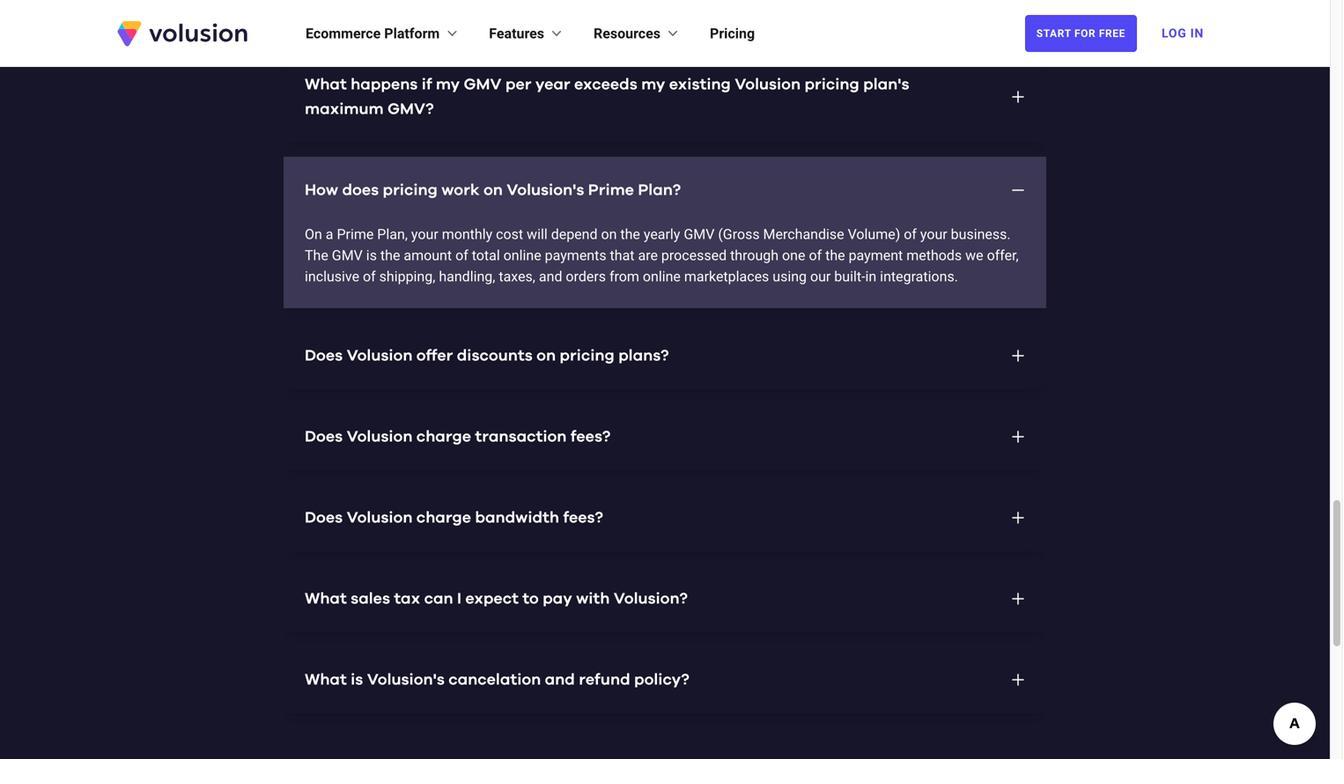 Task type: vqa. For each thing, say whether or not it's contained in the screenshot.
plans?
yes



Task type: describe. For each thing, give the bounding box(es) containing it.
and inside on a prime plan, your monthly cost will depend on the yearly gmv (gross merchandise volume) of your business. the gmv is the amount of total online payments that are processed through one of the payment methods we offer, inclusive of shipping, handling, taxes, and orders from online marketplaces using our built-in integrations.
[[539, 268, 562, 285]]

monthly
[[442, 226, 493, 243]]

payment
[[849, 247, 903, 264]]

how
[[305, 182, 338, 198]]

ecommerce
[[306, 25, 381, 42]]

does volusion charge transaction fees?
[[305, 429, 611, 445]]

our
[[810, 268, 831, 285]]

ecommerce platform button
[[306, 23, 461, 44]]

pricing
[[710, 25, 755, 42]]

what is volusion's cancelation and refund policy?
[[305, 672, 689, 688]]

does volusion offer discounts on pricing plans?
[[305, 348, 669, 364]]

policy?
[[634, 672, 689, 688]]

pricing inside the what happens if my gmv per year exceeds my existing volusion pricing plan's maximum gmv?
[[805, 77, 859, 92]]

volusion for does volusion charge transaction fees?
[[347, 429, 413, 445]]

1 my from the left
[[436, 77, 460, 92]]

1 vertical spatial volusion's
[[367, 672, 445, 688]]

per
[[506, 77, 532, 92]]

if
[[422, 77, 432, 92]]

plan,
[[377, 226, 408, 243]]

orders
[[566, 268, 606, 285]]

charge for bandwidth
[[416, 510, 471, 526]]

volusion inside the what happens if my gmv per year exceeds my existing volusion pricing plan's maximum gmv?
[[735, 77, 801, 92]]

and inside button
[[545, 672, 575, 688]]

work
[[441, 182, 480, 198]]

start
[[1036, 27, 1071, 40]]

expect
[[465, 591, 519, 607]]

processed
[[661, 247, 727, 264]]

in
[[865, 268, 877, 285]]

integrations.
[[880, 268, 958, 285]]

of up methods
[[904, 226, 917, 243]]

for
[[1075, 27, 1096, 40]]

does for does volusion charge transaction fees?
[[305, 429, 343, 445]]

methods
[[907, 247, 962, 264]]

volusion?
[[614, 591, 688, 607]]

volusion for does volusion offer discounts on pricing plans?
[[347, 348, 413, 364]]

year
[[535, 77, 570, 92]]

one
[[782, 247, 805, 264]]

what is volusion's cancelation and refund policy? button
[[284, 647, 1046, 713]]

transaction
[[475, 429, 567, 445]]

on for volusion's
[[484, 182, 503, 198]]

inclusive
[[305, 268, 359, 285]]

in
[[1191, 26, 1204, 41]]

what sales tax can i expect to pay with volusion?
[[305, 591, 688, 607]]

pricing link
[[710, 23, 755, 44]]

does volusion charge transaction fees? button
[[284, 403, 1046, 470]]

plans?
[[618, 348, 669, 364]]

1 vertical spatial gmv
[[684, 226, 715, 243]]

bandwidth
[[475, 510, 559, 526]]

a
[[326, 226, 333, 243]]

1 horizontal spatial volusion's
[[507, 182, 584, 198]]

ecommerce platform
[[306, 25, 440, 42]]

can
[[424, 591, 453, 607]]

charge for transaction
[[416, 429, 471, 445]]

from
[[609, 268, 639, 285]]

how does pricing work on volusion's prime plan?
[[305, 182, 681, 198]]

1 vertical spatial pricing
[[383, 182, 438, 198]]

tax
[[394, 591, 420, 607]]

happens
[[351, 77, 418, 92]]

taxes,
[[499, 268, 535, 285]]

of up handling,
[[455, 247, 468, 264]]

what for what sales tax can i expect to pay with volusion?
[[305, 591, 347, 607]]

gmv inside the what happens if my gmv per year exceeds my existing volusion pricing plan's maximum gmv?
[[464, 77, 502, 92]]

we
[[965, 247, 984, 264]]

what for what happens if my gmv per year exceeds my existing volusion pricing plan's maximum gmv?
[[305, 77, 347, 92]]

what sales tax can i expect to pay with volusion? button
[[284, 565, 1046, 632]]

built-
[[834, 268, 865, 285]]

i
[[457, 591, 461, 607]]

1 horizontal spatial the
[[620, 226, 640, 243]]

what for what is volusion's cancelation and refund policy?
[[305, 672, 347, 688]]

business.
[[951, 226, 1011, 243]]

with
[[576, 591, 610, 607]]

sales
[[351, 591, 390, 607]]

resources button
[[594, 23, 682, 44]]

how does pricing work on volusion's prime plan? button
[[284, 157, 1046, 224]]

does volusion offer discounts on pricing plans? button
[[284, 322, 1046, 389]]

shipping,
[[379, 268, 435, 285]]

payments
[[545, 247, 607, 264]]

1 vertical spatial online
[[643, 268, 681, 285]]

marketplaces
[[684, 268, 769, 285]]

offer
[[416, 348, 453, 364]]

offer,
[[987, 247, 1019, 264]]

log in
[[1162, 26, 1204, 41]]

2 vertical spatial gmv
[[332, 247, 363, 264]]

what happens if my gmv per year exceeds my existing volusion pricing plan's maximum gmv? button
[[284, 51, 1046, 143]]

on for pricing
[[537, 348, 556, 364]]

does
[[342, 182, 379, 198]]

handling,
[[439, 268, 495, 285]]

plan?
[[638, 182, 681, 198]]



Task type: locate. For each thing, give the bounding box(es) containing it.
2 horizontal spatial on
[[601, 226, 617, 243]]

gmv
[[464, 77, 502, 92], [684, 226, 715, 243], [332, 247, 363, 264]]

log in link
[[1151, 14, 1215, 53]]

fees? for does volusion charge bandwidth fees?
[[563, 510, 603, 526]]

of right one
[[809, 247, 822, 264]]

of
[[904, 226, 917, 243], [455, 247, 468, 264], [809, 247, 822, 264], [363, 268, 376, 285]]

does for does volusion charge bandwidth fees?
[[305, 510, 343, 526]]

0 horizontal spatial online
[[504, 247, 541, 264]]

plan's
[[863, 77, 909, 92]]

0 horizontal spatial prime
[[337, 226, 374, 243]]

the
[[620, 226, 640, 243], [380, 247, 400, 264], [825, 247, 845, 264]]

on inside button
[[484, 182, 503, 198]]

1 vertical spatial fees?
[[563, 510, 603, 526]]

the up that
[[620, 226, 640, 243]]

does inside does volusion charge transaction fees? button
[[305, 429, 343, 445]]

on up that
[[601, 226, 617, 243]]

gmv up "processed" on the top
[[684, 226, 715, 243]]

fees?
[[571, 429, 611, 445], [563, 510, 603, 526]]

1 horizontal spatial on
[[537, 348, 556, 364]]

on right work
[[484, 182, 503, 198]]

log
[[1162, 26, 1187, 41]]

platform
[[384, 25, 440, 42]]

prime right a
[[337, 226, 374, 243]]

gmv?
[[388, 101, 434, 117]]

volume)
[[848, 226, 900, 243]]

and
[[539, 268, 562, 285], [545, 672, 575, 688]]

1 horizontal spatial gmv
[[464, 77, 502, 92]]

0 horizontal spatial on
[[484, 182, 503, 198]]

on a prime plan, your monthly cost will depend on the yearly gmv (gross merchandise volume) of your business. the gmv is the amount of total online payments that are processed through one of the payment methods we offer, inclusive of shipping, handling, taxes, and orders from online marketplaces using our built-in integrations.
[[305, 226, 1019, 285]]

2 horizontal spatial gmv
[[684, 226, 715, 243]]

start for free
[[1036, 27, 1126, 40]]

pricing inside button
[[560, 348, 615, 364]]

0 horizontal spatial my
[[436, 77, 460, 92]]

resources
[[594, 25, 661, 42]]

volusion's up the 'will'
[[507, 182, 584, 198]]

fees? right transaction
[[571, 429, 611, 445]]

1 vertical spatial prime
[[337, 226, 374, 243]]

volusion for does volusion charge bandwidth fees?
[[347, 510, 413, 526]]

1 horizontal spatial prime
[[588, 182, 634, 198]]

2 my from the left
[[641, 77, 665, 92]]

(gross
[[718, 226, 760, 243]]

does volusion charge bandwidth fees? button
[[284, 484, 1046, 551]]

and down payments
[[539, 268, 562, 285]]

1 vertical spatial does
[[305, 429, 343, 445]]

discounts
[[457, 348, 533, 364]]

using
[[773, 268, 807, 285]]

your up amount
[[411, 226, 438, 243]]

2 your from the left
[[920, 226, 947, 243]]

0 horizontal spatial gmv
[[332, 247, 363, 264]]

prime inside on a prime plan, your monthly cost will depend on the yearly gmv (gross merchandise volume) of your business. the gmv is the amount of total online payments that are processed through one of the payment methods we offer, inclusive of shipping, handling, taxes, and orders from online marketplaces using our built-in integrations.
[[337, 226, 374, 243]]

0 horizontal spatial volusion's
[[367, 672, 445, 688]]

1 charge from the top
[[416, 429, 471, 445]]

maximum
[[305, 101, 384, 117]]

is right the
[[366, 247, 377, 264]]

1 does from the top
[[305, 348, 343, 364]]

exceeds
[[574, 77, 638, 92]]

gmv left per
[[464, 77, 502, 92]]

merchandise
[[763, 226, 844, 243]]

0 vertical spatial on
[[484, 182, 503, 198]]

is inside button
[[351, 672, 363, 688]]

fees? for does volusion charge transaction fees?
[[571, 429, 611, 445]]

volusion's
[[507, 182, 584, 198], [367, 672, 445, 688]]

0 vertical spatial what
[[305, 77, 347, 92]]

prime inside button
[[588, 182, 634, 198]]

are
[[638, 247, 658, 264]]

0 vertical spatial pricing
[[805, 77, 859, 92]]

features button
[[489, 23, 565, 44]]

on
[[305, 226, 322, 243]]

2 horizontal spatial the
[[825, 247, 845, 264]]

prime left plan?
[[588, 182, 634, 198]]

amount
[[404, 247, 452, 264]]

does volusion charge bandwidth fees?
[[305, 510, 603, 526]]

1 horizontal spatial my
[[641, 77, 665, 92]]

1 horizontal spatial pricing
[[560, 348, 615, 364]]

what inside the what happens if my gmv per year exceeds my existing volusion pricing plan's maximum gmv?
[[305, 77, 347, 92]]

volusion inside button
[[347, 348, 413, 364]]

free
[[1099, 27, 1126, 40]]

2 horizontal spatial pricing
[[805, 77, 859, 92]]

1 vertical spatial what
[[305, 591, 347, 607]]

1 horizontal spatial online
[[643, 268, 681, 285]]

features
[[489, 25, 544, 42]]

0 vertical spatial fees?
[[571, 429, 611, 445]]

through
[[730, 247, 779, 264]]

does inside button
[[305, 348, 343, 364]]

does
[[305, 348, 343, 364], [305, 429, 343, 445], [305, 510, 343, 526]]

the
[[305, 247, 328, 264]]

and left refund on the bottom left
[[545, 672, 575, 688]]

is inside on a prime plan, your monthly cost will depend on the yearly gmv (gross merchandise volume) of your business. the gmv is the amount of total online payments that are processed through one of the payment methods we offer, inclusive of shipping, handling, taxes, and orders from online marketplaces using our built-in integrations.
[[366, 247, 377, 264]]

pricing left plan's
[[805, 77, 859, 92]]

on right discounts
[[537, 348, 556, 364]]

gmv up inclusive
[[332, 247, 363, 264]]

3 what from the top
[[305, 672, 347, 688]]

pay
[[543, 591, 572, 607]]

0 horizontal spatial is
[[351, 672, 363, 688]]

1 vertical spatial and
[[545, 672, 575, 688]]

1 vertical spatial is
[[351, 672, 363, 688]]

on inside on a prime plan, your monthly cost will depend on the yearly gmv (gross merchandise volume) of your business. the gmv is the amount of total online payments that are processed through one of the payment methods we offer, inclusive of shipping, handling, taxes, and orders from online marketplaces using our built-in integrations.
[[601, 226, 617, 243]]

0 vertical spatial is
[[366, 247, 377, 264]]

charge
[[416, 429, 471, 445], [416, 510, 471, 526]]

charge left bandwidth
[[416, 510, 471, 526]]

3 does from the top
[[305, 510, 343, 526]]

0 vertical spatial charge
[[416, 429, 471, 445]]

that
[[610, 247, 635, 264]]

of right inclusive
[[363, 268, 376, 285]]

start for free link
[[1025, 15, 1137, 52]]

your
[[411, 226, 438, 243], [920, 226, 947, 243]]

0 vertical spatial online
[[504, 247, 541, 264]]

0 vertical spatial prime
[[588, 182, 634, 198]]

0 horizontal spatial pricing
[[383, 182, 438, 198]]

0 vertical spatial does
[[305, 348, 343, 364]]

pricing left plans?
[[560, 348, 615, 364]]

what
[[305, 77, 347, 92], [305, 591, 347, 607], [305, 672, 347, 688]]

cost
[[496, 226, 523, 243]]

depend
[[551, 226, 598, 243]]

what happens if my gmv per year exceeds my existing volusion pricing plan's maximum gmv?
[[305, 77, 909, 117]]

2 vertical spatial does
[[305, 510, 343, 526]]

2 vertical spatial pricing
[[560, 348, 615, 364]]

1 vertical spatial charge
[[416, 510, 471, 526]]

what inside button
[[305, 591, 347, 607]]

to
[[523, 591, 539, 607]]

existing
[[669, 77, 731, 92]]

2 vertical spatial on
[[537, 348, 556, 364]]

on inside button
[[537, 348, 556, 364]]

2 vertical spatial what
[[305, 672, 347, 688]]

1 what from the top
[[305, 77, 347, 92]]

online down 'are'
[[643, 268, 681, 285]]

online up taxes, at the left top of the page
[[504, 247, 541, 264]]

0 vertical spatial and
[[539, 268, 562, 285]]

the down the plan,
[[380, 247, 400, 264]]

my right if
[[436, 77, 460, 92]]

volusion
[[735, 77, 801, 92], [347, 348, 413, 364], [347, 429, 413, 445], [347, 510, 413, 526]]

your up methods
[[920, 226, 947, 243]]

1 horizontal spatial your
[[920, 226, 947, 243]]

fees? right bandwidth
[[563, 510, 603, 526]]

1 vertical spatial on
[[601, 226, 617, 243]]

0 horizontal spatial your
[[411, 226, 438, 243]]

0 vertical spatial gmv
[[464, 77, 502, 92]]

pricing
[[805, 77, 859, 92], [383, 182, 438, 198], [560, 348, 615, 364]]

2 does from the top
[[305, 429, 343, 445]]

yearly
[[644, 226, 680, 243]]

will
[[527, 226, 548, 243]]

charge left transaction
[[416, 429, 471, 445]]

online
[[504, 247, 541, 264], [643, 268, 681, 285]]

is down sales
[[351, 672, 363, 688]]

2 charge from the top
[[416, 510, 471, 526]]

0 vertical spatial volusion's
[[507, 182, 584, 198]]

1 your from the left
[[411, 226, 438, 243]]

refund
[[579, 672, 630, 688]]

does for does volusion offer discounts on pricing plans?
[[305, 348, 343, 364]]

2 what from the top
[[305, 591, 347, 607]]

0 horizontal spatial the
[[380, 247, 400, 264]]

is
[[366, 247, 377, 264], [351, 672, 363, 688]]

volusion's down tax
[[367, 672, 445, 688]]

1 horizontal spatial is
[[366, 247, 377, 264]]

my
[[436, 77, 460, 92], [641, 77, 665, 92]]

does inside does volusion charge bandwidth fees? button
[[305, 510, 343, 526]]

total
[[472, 247, 500, 264]]

on
[[484, 182, 503, 198], [601, 226, 617, 243], [537, 348, 556, 364]]

the up the built-
[[825, 247, 845, 264]]

my left existing
[[641, 77, 665, 92]]

pricing up the plan,
[[383, 182, 438, 198]]



